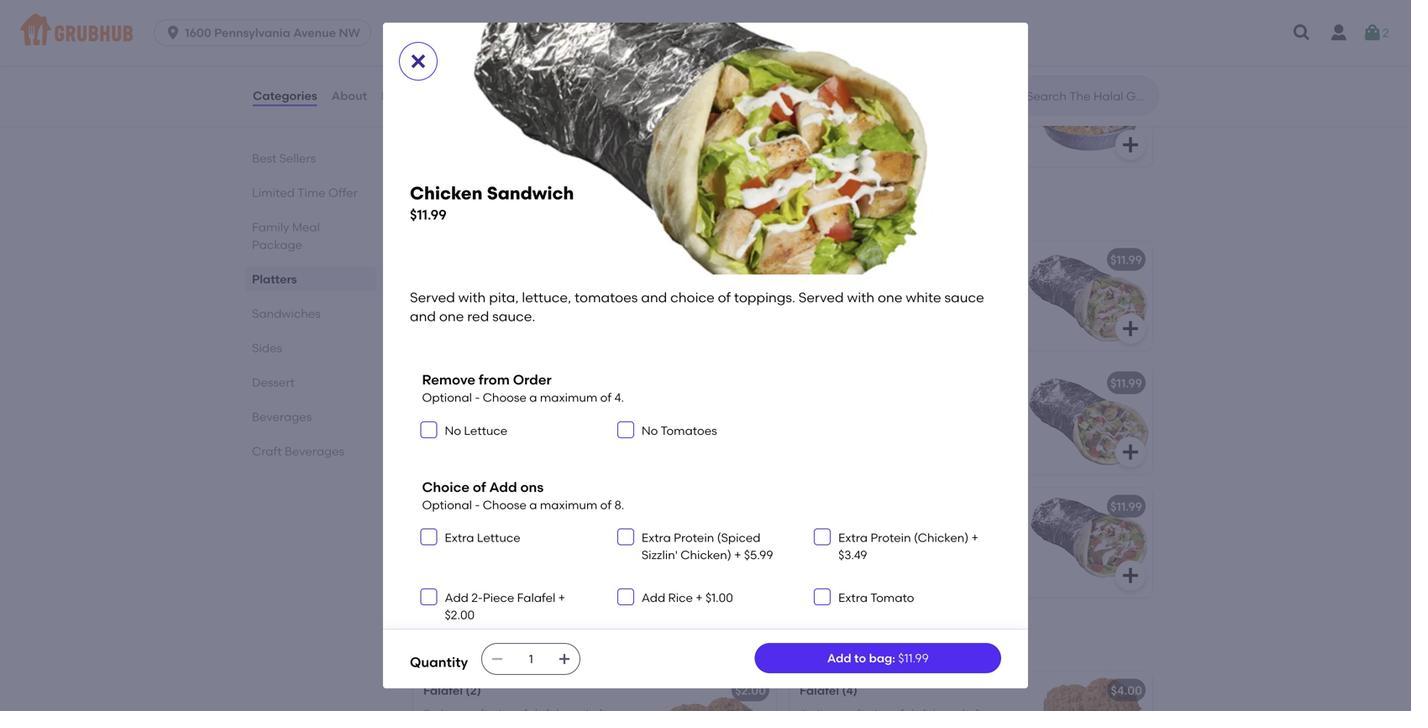 Task type: describe. For each thing, give the bounding box(es) containing it.
$5.99
[[745, 548, 774, 563]]

red inside sandwich served with combo of falafel & beef gyro.  served with one white sauce and one red sauce.
[[544, 558, 564, 572]]

(2)
[[466, 684, 481, 698]]

reviews button
[[381, 66, 429, 126]]

extra protein (spiced sizzlin' chicken)
[[642, 531, 761, 563]]

no for no tomatoes
[[642, 424, 658, 438]]

ons
[[521, 479, 544, 496]]

chicken)
[[681, 548, 732, 563]]

sauce. inside sandwich served with combo of falafel & beef gyro.  served with one white sauce and one red sauce.
[[566, 558, 604, 572]]

$1.00
[[706, 591, 734, 606]]

$12.99 for beef gyro & falafel platter
[[728, 69, 762, 83]]

combo for with
[[926, 524, 967, 538]]

nw
[[339, 26, 360, 40]]

red inside sandwich served with combo of chicken & falafel.  served with one white sauce and one red sauce.
[[921, 558, 940, 572]]

rice
[[669, 591, 693, 606]]

chicken sandwich $11.99
[[410, 183, 574, 223]]

craft
[[252, 445, 282, 459]]

falafel inside add 2-piece falafel + $2.00
[[517, 591, 556, 606]]

svg image for extra protein (chicken)
[[818, 532, 828, 543]]

$4.00
[[1112, 684, 1143, 698]]

sandwich inside chicken sandwich $11.99
[[487, 183, 574, 204]]

2 platter from the left
[[904, 69, 944, 83]]

falafel platter image
[[651, 0, 777, 43]]

gyro for beef gyro & falafel platter
[[453, 69, 480, 83]]

svg image for extra lettuce
[[424, 532, 434, 543]]

beef gyro & falafel sandwich image
[[651, 489, 777, 598]]

chicken for chicken sandwich
[[800, 253, 847, 267]]

sandwich served with combo of chicken & falafel.  served with one white sauce and one red sauce.
[[800, 524, 991, 572]]

chicken & beef gyro sandwich image
[[1027, 365, 1153, 474]]

sauce inside sandwich served with combo of chicken & falafel.  served with one white sauce and one red sauce.
[[834, 558, 868, 572]]

avenue
[[293, 26, 336, 40]]

& inside sandwich served with combo of chicken & falafel.  served with one white sauce and one red sauce.
[[847, 541, 856, 555]]

sandwich served with combo of falafel & beef gyro.  served with one white sauce and one red sauce.
[[424, 524, 624, 572]]

pita, down chicken sandwich
[[869, 277, 895, 291]]

maximum inside remove from order optional - choose a maximum of 4.
[[540, 391, 598, 405]]

family meal package
[[252, 220, 320, 252]]

beef gyro & falafel platter image
[[651, 57, 777, 167]]

beef
[[474, 541, 500, 555]]

(spiced
[[717, 531, 761, 546]]

(4)
[[842, 684, 858, 698]]

$11.99 inside chicken sandwich $11.99
[[410, 207, 447, 223]]

$12.99 + for beef gyro & falafel platter
[[728, 69, 769, 83]]

2 button
[[1363, 18, 1390, 48]]

of inside sandwich served with combo of chicken & falafel.  served with one white sauce and one red sauce.
[[970, 524, 981, 538]]

bag:
[[869, 652, 896, 666]]

+ inside extra protein (chicken) + $3.49
[[972, 531, 979, 546]]

- inside choice of add ons optional - choose a maximum of 8.
[[475, 498, 480, 512]]

2
[[1383, 26, 1390, 40]]

falafel sandwich
[[424, 376, 523, 391]]

extra lettuce
[[445, 531, 521, 546]]

Input item quantity number field
[[513, 645, 550, 675]]

extra tomato
[[839, 591, 915, 606]]

1 vertical spatial sandwiches
[[252, 307, 321, 321]]

add for add 2-piece falafel + $2.00
[[445, 591, 469, 606]]

extra for extra tomato
[[839, 591, 868, 606]]

pennsylvania
[[214, 26, 291, 40]]

optional inside remove from order optional - choose a maximum of 4.
[[422, 391, 472, 405]]

(chicken)
[[914, 531, 969, 546]]

combo for served
[[550, 524, 591, 538]]

4.
[[615, 391, 624, 405]]

extra for extra lettuce
[[445, 531, 474, 546]]

limited
[[252, 186, 295, 200]]

served for falafel.
[[859, 524, 897, 538]]

& inside sandwich served with combo of falafel & beef gyro.  served with one white sauce and one red sauce.
[[462, 541, 471, 555]]

pita, down chicken sandwich $11.99
[[492, 277, 518, 291]]

platters
[[252, 272, 297, 287]]

$11.99 inside $11.99 button
[[1111, 376, 1143, 391]]

Search The Halal Guys (Dupont Circle, DC) search field
[[1025, 88, 1154, 104]]

served inside sandwich served with combo of chicken & falafel.  served with one white sauce and one red sauce.
[[900, 541, 940, 555]]

0 vertical spatial beverages
[[252, 410, 312, 424]]

extra for extra protein (spiced sizzlin' chicken)
[[642, 531, 671, 546]]

categories
[[253, 89, 317, 103]]

no tomatoes
[[642, 424, 718, 438]]

chicken & falafel sandwich image
[[1027, 489, 1153, 598]]

beef gyro sandwich image
[[651, 241, 777, 351]]

add to bag: $11.99
[[828, 652, 929, 666]]

+ $5.99
[[732, 548, 774, 563]]

lettuce for ons
[[477, 531, 521, 546]]

meal
[[292, 220, 320, 234]]

dessert
[[252, 376, 295, 390]]

add for add rice + $1.00
[[642, 591, 666, 606]]

protein for chicken)
[[674, 531, 715, 546]]

family
[[252, 220, 289, 234]]

from
[[479, 372, 510, 388]]

1600
[[185, 26, 211, 40]]

extra protein (chicken) + $3.49
[[839, 531, 979, 563]]

tomatoes
[[661, 424, 718, 438]]

chicken sandwich
[[800, 253, 907, 267]]

svg image for add rice
[[621, 593, 631, 603]]

svg image for extra protein (spiced sizzlin' chicken)
[[621, 532, 631, 543]]

tomato
[[871, 591, 915, 606]]

pita, up the from
[[489, 290, 519, 306]]

white inside sandwich served with combo of falafel & beef gyro.  served with one white sauce and one red sauce.
[[424, 558, 454, 572]]

1 vertical spatial $2.00
[[736, 684, 766, 698]]

sizzlin'
[[642, 548, 678, 563]]

choice
[[422, 479, 470, 496]]

gyro.
[[502, 541, 531, 555]]

sides
[[252, 341, 282, 356]]

and inside sandwich served with combo of chicken & falafel.  served with one white sauce and one red sauce.
[[871, 558, 894, 572]]

choice of add ons optional - choose a maximum of 8.
[[422, 479, 625, 512]]

categories button
[[252, 66, 318, 126]]

chicken
[[800, 541, 844, 555]]

choose inside choice of add ons optional - choose a maximum of 8.
[[483, 498, 527, 512]]

svg image for no tomatoes
[[621, 425, 631, 435]]

falafel.
[[859, 541, 898, 555]]

+ down the main navigation navigation
[[762, 69, 769, 83]]

no lettuce
[[445, 424, 508, 438]]

remove from order optional - choose a maximum of 4.
[[422, 372, 624, 405]]

8.
[[615, 498, 625, 512]]

best
[[252, 151, 277, 166]]

beef gyro & falafel sandwich
[[424, 500, 594, 514]]

svg image for add 2-piece falafel
[[424, 593, 434, 603]]



Task type: vqa. For each thing, say whether or not it's contained in the screenshot.
served for beef
yes



Task type: locate. For each thing, give the bounding box(es) containing it.
add left rice
[[642, 591, 666, 606]]

0 vertical spatial lettuce
[[464, 424, 508, 438]]

sandwich inside sandwich served with combo of chicken & falafel.  served with one white sauce and one red sauce.
[[800, 524, 856, 538]]

choose down the from
[[483, 391, 527, 405]]

0 vertical spatial a
[[530, 391, 537, 405]]

time
[[298, 186, 326, 200]]

0 vertical spatial beef
[[424, 69, 450, 83]]

1600 pennsylvania avenue nw
[[185, 26, 360, 40]]

extra
[[445, 531, 474, 546], [642, 531, 671, 546], [839, 531, 868, 546], [839, 591, 868, 606]]

protein inside extra protein (spiced sizzlin' chicken)
[[674, 531, 715, 546]]

gyro
[[453, 69, 480, 83], [453, 500, 480, 514]]

maximum inside choice of add ons optional - choose a maximum of 8.
[[540, 498, 598, 512]]

add left to
[[828, 652, 852, 666]]

chicken inside chicken sandwich $11.99
[[410, 183, 483, 204]]

$11.99
[[410, 207, 447, 223], [735, 253, 766, 267], [1111, 253, 1143, 267], [1111, 376, 1143, 391], [1111, 500, 1143, 514], [899, 652, 929, 666]]

falafel sandwich image
[[651, 365, 777, 474]]

sauce.
[[493, 308, 536, 325], [591, 311, 628, 325], [967, 311, 1005, 325], [591, 434, 628, 449], [566, 558, 604, 572], [943, 558, 980, 572]]

lettuce
[[464, 424, 508, 438], [477, 531, 521, 546]]

served
[[483, 524, 520, 538], [859, 524, 897, 538]]

0 vertical spatial maximum
[[540, 391, 598, 405]]

1 $12.99 from the left
[[728, 69, 762, 83]]

add 2-piece falafel + $2.00
[[445, 591, 566, 623]]

chicken & falafel platter
[[800, 69, 944, 83]]

pita, down the from
[[492, 400, 518, 414]]

-
[[475, 391, 480, 405], [475, 498, 480, 512]]

1 horizontal spatial platter
[[904, 69, 944, 83]]

1 optional from the top
[[422, 391, 472, 405]]

tomatoes
[[567, 277, 622, 291], [943, 277, 998, 291], [575, 290, 638, 306], [567, 400, 622, 414]]

a inside choice of add ons optional - choose a maximum of 8.
[[530, 498, 537, 512]]

1 protein from the left
[[674, 531, 715, 546]]

0 horizontal spatial $2.00
[[445, 608, 475, 623]]

1 horizontal spatial protein
[[871, 531, 912, 546]]

1 combo from the left
[[550, 524, 591, 538]]

0 vertical spatial gyro
[[453, 69, 480, 83]]

falafel
[[495, 69, 535, 83], [862, 69, 902, 83], [424, 376, 463, 391], [495, 500, 535, 514], [517, 591, 556, 606], [424, 684, 463, 698], [800, 684, 840, 698]]

2 beef from the top
[[424, 500, 450, 514]]

2 - from the top
[[475, 498, 480, 512]]

main navigation navigation
[[0, 0, 1412, 66]]

$12.99 + down the main navigation navigation
[[728, 69, 769, 83]]

$12.99 + up search the halal guys (dupont circle, dc) search box
[[1105, 69, 1146, 83]]

choose
[[483, 391, 527, 405], [483, 498, 527, 512]]

platter
[[537, 69, 577, 83], [904, 69, 944, 83]]

sandwich inside sandwich served with combo of falafel & beef gyro.  served with one white sauce and one red sauce.
[[424, 524, 480, 538]]

beef gyro & falafel platter
[[424, 69, 577, 83]]

$2.00 down 2-
[[445, 608, 475, 623]]

add up "beef gyro & falafel sandwich"
[[490, 479, 517, 496]]

chicken sandwich image
[[1027, 241, 1153, 351]]

+
[[762, 69, 769, 83], [1139, 69, 1146, 83], [972, 531, 979, 546], [735, 548, 742, 563], [559, 591, 566, 606], [696, 591, 703, 606]]

beef
[[424, 69, 450, 83], [424, 500, 450, 514]]

sellers
[[279, 151, 316, 166]]

lettuce down the 'falafel sandwich'
[[464, 424, 508, 438]]

beverages right craft
[[285, 445, 345, 459]]

$2.00
[[445, 608, 475, 623], [736, 684, 766, 698]]

maximum
[[540, 391, 598, 405], [540, 498, 598, 512]]

craft beverages
[[252, 445, 345, 459]]

protein inside extra protein (chicken) + $3.49
[[871, 531, 912, 546]]

+ up search the halal guys (dupont circle, dc) search box
[[1139, 69, 1146, 83]]

1 served from the left
[[483, 524, 520, 538]]

2 $12.99 from the left
[[1105, 69, 1139, 83]]

a down ons
[[530, 498, 537, 512]]

gyro for beef gyro & falafel sandwich
[[453, 500, 480, 514]]

of inside sandwich served with combo of falafel & beef gyro.  served with one white sauce and one red sauce.
[[593, 524, 605, 538]]

protein for $3.49
[[871, 531, 912, 546]]

served inside sandwich served with combo of falafel & beef gyro.  served with one white sauce and one red sauce.
[[534, 541, 573, 555]]

+ inside add 2-piece falafel + $2.00
[[559, 591, 566, 606]]

0 vertical spatial $2.00
[[445, 608, 475, 623]]

with
[[466, 277, 490, 291], [842, 277, 866, 291], [459, 290, 486, 306], [848, 290, 875, 306], [603, 294, 627, 308], [979, 294, 1003, 308], [466, 400, 490, 414], [603, 417, 627, 431], [523, 524, 547, 538], [900, 524, 924, 538], [576, 541, 600, 555], [943, 541, 966, 555]]

served up beef
[[483, 524, 520, 538]]

a down order
[[530, 391, 537, 405]]

add left 2-
[[445, 591, 469, 606]]

2-
[[472, 591, 483, 606]]

sauce inside sandwich served with combo of falafel & beef gyro.  served with one white sauce and one red sauce.
[[457, 558, 492, 572]]

red
[[467, 308, 489, 325], [569, 311, 588, 325], [945, 311, 964, 325], [569, 434, 588, 449], [544, 558, 564, 572], [921, 558, 940, 572]]

served up falafel.
[[859, 524, 897, 538]]

1600 pennsylvania avenue nw button
[[154, 19, 378, 46]]

falafel (2) image
[[651, 673, 777, 712]]

$2.00 inside add 2-piece falafel + $2.00
[[445, 608, 475, 623]]

pita,
[[492, 277, 518, 291], [869, 277, 895, 291], [489, 290, 519, 306], [492, 400, 518, 414]]

0 vertical spatial sandwiches
[[410, 202, 517, 223]]

limited time offer
[[252, 186, 358, 200]]

offer
[[329, 186, 358, 200]]

best sellers
[[252, 151, 316, 166]]

gyro down choice
[[453, 500, 480, 514]]

0 horizontal spatial served
[[483, 524, 520, 538]]

toppings.
[[734, 290, 796, 306], [504, 294, 558, 308], [881, 294, 934, 308], [504, 417, 558, 431]]

svg image inside 1600 pennsylvania avenue nw button
[[165, 24, 182, 41]]

a
[[530, 391, 537, 405], [530, 498, 537, 512]]

served inside sandwich served with combo of chicken & falafel.  served with one white sauce and one red sauce.
[[859, 524, 897, 538]]

1 horizontal spatial $12.99
[[1105, 69, 1139, 83]]

1 horizontal spatial sandwiches
[[410, 202, 517, 223]]

to
[[855, 652, 867, 666]]

1 horizontal spatial combo
[[926, 524, 967, 538]]

lettuce,
[[521, 277, 564, 291], [898, 277, 941, 291], [522, 290, 572, 306], [521, 400, 564, 414]]

1 vertical spatial choose
[[483, 498, 527, 512]]

0 horizontal spatial combo
[[550, 524, 591, 538]]

1 vertical spatial beverages
[[285, 445, 345, 459]]

protein up chicken)
[[674, 531, 715, 546]]

chicken & beef gyro platter image
[[1027, 0, 1153, 43]]

optional down remove
[[422, 391, 472, 405]]

served
[[424, 277, 463, 291], [800, 277, 839, 291], [410, 290, 455, 306], [799, 290, 844, 306], [561, 294, 600, 308], [937, 294, 977, 308], [424, 400, 463, 414], [561, 417, 600, 431], [534, 541, 573, 555], [900, 541, 940, 555]]

$12.99 +
[[728, 69, 769, 83], [1105, 69, 1146, 83]]

extra inside extra protein (spiced sizzlin' chicken)
[[642, 531, 671, 546]]

0 horizontal spatial $12.99
[[728, 69, 762, 83]]

protein left (chicken)
[[871, 531, 912, 546]]

1 - from the top
[[475, 391, 480, 405]]

2 combo from the left
[[926, 524, 967, 538]]

0 horizontal spatial platter
[[537, 69, 577, 83]]

svg image inside 2 button
[[1363, 23, 1383, 43]]

piece
[[483, 591, 515, 606]]

0 horizontal spatial $12.99 +
[[728, 69, 769, 83]]

$12.99 up search the halal guys (dupont circle, dc) search box
[[1105, 69, 1139, 83]]

no left the tomatoes
[[642, 424, 658, 438]]

falafel (4)
[[800, 684, 858, 698]]

+ right rice
[[696, 591, 703, 606]]

combo
[[550, 524, 591, 538], [926, 524, 967, 538]]

2 protein from the left
[[871, 531, 912, 546]]

0 horizontal spatial no
[[445, 424, 461, 438]]

1 vertical spatial a
[[530, 498, 537, 512]]

1 a from the top
[[530, 391, 537, 405]]

extra for extra protein (chicken) + $3.49
[[839, 531, 868, 546]]

2 a from the top
[[530, 498, 537, 512]]

sandwich
[[487, 183, 574, 204], [850, 253, 907, 267], [466, 376, 523, 391], [537, 500, 594, 514], [424, 524, 480, 538], [800, 524, 856, 538]]

gyro right "reviews" button
[[453, 69, 480, 83]]

and
[[641, 290, 668, 306], [424, 294, 446, 308], [800, 294, 823, 308], [410, 308, 436, 325], [519, 311, 542, 325], [896, 311, 918, 325], [424, 417, 446, 431], [519, 434, 542, 449], [495, 558, 517, 572], [871, 558, 894, 572]]

sandwiches
[[410, 202, 517, 223], [252, 307, 321, 321]]

$12.99 for chicken & falafel platter
[[1105, 69, 1139, 83]]

served inside sandwich served with combo of falafel & beef gyro.  served with one white sauce and one red sauce.
[[483, 524, 520, 538]]

of inside remove from order optional - choose a maximum of 4.
[[601, 391, 612, 405]]

0 vertical spatial optional
[[422, 391, 472, 405]]

2 gyro from the top
[[453, 500, 480, 514]]

reviews
[[382, 89, 428, 103]]

maximum down order
[[540, 391, 598, 405]]

$12.99
[[728, 69, 762, 83], [1105, 69, 1139, 83]]

chicken & falafel platter image
[[1027, 57, 1153, 167]]

quantity
[[410, 655, 468, 671]]

no
[[445, 424, 461, 438], [642, 424, 658, 438]]

1 vertical spatial lettuce
[[477, 531, 521, 546]]

sauce
[[945, 290, 985, 306], [482, 311, 516, 325], [858, 311, 893, 325], [482, 434, 516, 449], [457, 558, 492, 572], [834, 558, 868, 572]]

1 vertical spatial optional
[[422, 498, 472, 512]]

served for beef
[[483, 524, 520, 538]]

1 vertical spatial maximum
[[540, 498, 598, 512]]

beverages down dessert
[[252, 410, 312, 424]]

+ right (chicken)
[[972, 531, 979, 546]]

add rice + $1.00
[[642, 591, 734, 606]]

extra inside extra protein (chicken) + $3.49
[[839, 531, 868, 546]]

1 horizontal spatial $12.99 +
[[1105, 69, 1146, 83]]

1 vertical spatial -
[[475, 498, 480, 512]]

&
[[483, 69, 492, 83], [850, 69, 859, 83], [483, 500, 492, 514], [462, 541, 471, 555], [847, 541, 856, 555]]

1 no from the left
[[445, 424, 461, 438]]

1 gyro from the top
[[453, 69, 480, 83]]

extra down choice
[[445, 531, 474, 546]]

lettuce for optional
[[464, 424, 508, 438]]

falafel (4) image
[[1027, 673, 1153, 712]]

remove
[[422, 372, 476, 388]]

1 horizontal spatial no
[[642, 424, 658, 438]]

- up extra lettuce at left bottom
[[475, 498, 480, 512]]

$12.99 + for chicken & falafel platter
[[1105, 69, 1146, 83]]

0 vertical spatial -
[[475, 391, 480, 405]]

0 vertical spatial choose
[[483, 391, 527, 405]]

0 vertical spatial chicken
[[800, 69, 847, 83]]

combo inside sandwich served with combo of chicken & falafel.  served with one white sauce and one red sauce.
[[926, 524, 967, 538]]

+ down '(spiced'
[[735, 548, 742, 563]]

falafel (2)
[[424, 684, 481, 698]]

1 beef from the top
[[424, 69, 450, 83]]

1 maximum from the top
[[540, 391, 598, 405]]

beef for beef gyro & falafel platter
[[424, 69, 450, 83]]

$2.00 left falafel (4)
[[736, 684, 766, 698]]

one
[[878, 290, 903, 306], [439, 308, 464, 325], [424, 311, 445, 325], [544, 311, 566, 325], [800, 311, 822, 325], [921, 311, 943, 325], [424, 434, 445, 449], [544, 434, 566, 449], [602, 541, 624, 555], [969, 541, 991, 555], [520, 558, 542, 572], [897, 558, 918, 572]]

order
[[513, 372, 552, 388]]

lettuce down "beef gyro & falafel sandwich"
[[477, 531, 521, 546]]

2 optional from the top
[[422, 498, 472, 512]]

white
[[906, 290, 942, 306], [448, 311, 479, 325], [824, 311, 855, 325], [448, 434, 479, 449], [424, 558, 454, 572], [800, 558, 831, 572]]

0 horizontal spatial sandwiches
[[252, 307, 321, 321]]

1 platter from the left
[[537, 69, 577, 83]]

extra up $3.49
[[839, 531, 868, 546]]

no down remove
[[445, 424, 461, 438]]

1 choose from the top
[[483, 391, 527, 405]]

optional down choice
[[422, 498, 472, 512]]

optional
[[422, 391, 472, 405], [422, 498, 472, 512]]

0 horizontal spatial protein
[[674, 531, 715, 546]]

about button
[[331, 66, 368, 126]]

1 horizontal spatial $2.00
[[736, 684, 766, 698]]

1 vertical spatial gyro
[[453, 500, 480, 514]]

add for add to bag: $11.99
[[828, 652, 852, 666]]

$11.99 button
[[790, 365, 1153, 474]]

2 served from the left
[[859, 524, 897, 538]]

about
[[332, 89, 367, 103]]

served with pita, lettuce, tomatoes and choice of toppings. served with one white sauce and one red sauce.
[[424, 277, 628, 325], [800, 277, 1005, 325], [410, 290, 988, 325], [424, 400, 628, 449]]

choose down ons
[[483, 498, 527, 512]]

optional inside choice of add ons optional - choose a maximum of 8.
[[422, 498, 472, 512]]

beef down choice
[[424, 500, 450, 514]]

beef up the reviews in the left top of the page
[[424, 69, 450, 83]]

package
[[252, 238, 303, 252]]

beef for beef gyro & falafel sandwich
[[424, 500, 450, 514]]

+ right piece
[[559, 591, 566, 606]]

and inside sandwich served with combo of falafel & beef gyro.  served with one white sauce and one red sauce.
[[495, 558, 517, 572]]

protein
[[674, 531, 715, 546], [871, 531, 912, 546]]

- down the 'falafel sandwich'
[[475, 391, 480, 405]]

2 vertical spatial chicken
[[800, 253, 847, 267]]

svg image
[[745, 135, 765, 155], [424, 425, 434, 435], [621, 425, 631, 435], [424, 532, 434, 543], [621, 532, 631, 543], [818, 532, 828, 543], [1121, 566, 1141, 586], [424, 593, 434, 603], [621, 593, 631, 603]]

$3.49
[[839, 548, 868, 563]]

maximum down ons
[[540, 498, 598, 512]]

1 horizontal spatial served
[[859, 524, 897, 538]]

1 $12.99 + from the left
[[728, 69, 769, 83]]

svg image
[[745, 11, 765, 31], [1293, 23, 1313, 43], [1363, 23, 1383, 43], [165, 24, 182, 41], [408, 51, 429, 71], [1121, 135, 1141, 155], [1121, 319, 1141, 339], [1121, 442, 1141, 462], [818, 593, 828, 603], [491, 653, 504, 666], [558, 653, 572, 666]]

add inside add 2-piece falafel + $2.00
[[445, 591, 469, 606]]

falafel
[[424, 541, 459, 555]]

1 vertical spatial chicken
[[410, 183, 483, 204]]

white inside sandwich served with combo of chicken & falafel.  served with one white sauce and one red sauce.
[[800, 558, 831, 572]]

2 choose from the top
[[483, 498, 527, 512]]

svg image for no lettuce
[[424, 425, 434, 435]]

beverages
[[252, 410, 312, 424], [285, 445, 345, 459]]

add inside choice of add ons optional - choose a maximum of 8.
[[490, 479, 517, 496]]

2 maximum from the top
[[540, 498, 598, 512]]

a inside remove from order optional - choose a maximum of 4.
[[530, 391, 537, 405]]

no for no lettuce
[[445, 424, 461, 438]]

chicken for chicken & falafel platter
[[800, 69, 847, 83]]

2 no from the left
[[642, 424, 658, 438]]

extra up sizzlin'
[[642, 531, 671, 546]]

chicken
[[800, 69, 847, 83], [410, 183, 483, 204], [800, 253, 847, 267]]

choose inside remove from order optional - choose a maximum of 4.
[[483, 391, 527, 405]]

add
[[490, 479, 517, 496], [445, 591, 469, 606], [642, 591, 666, 606], [828, 652, 852, 666]]

1 vertical spatial beef
[[424, 500, 450, 514]]

extra left tomato
[[839, 591, 868, 606]]

combo inside sandwich served with combo of falafel & beef gyro.  served with one white sauce and one red sauce.
[[550, 524, 591, 538]]

$12.99 down the main navigation navigation
[[728, 69, 762, 83]]

2 $12.99 + from the left
[[1105, 69, 1146, 83]]

sauce. inside sandwich served with combo of chicken & falafel.  served with one white sauce and one red sauce.
[[943, 558, 980, 572]]

- inside remove from order optional - choose a maximum of 4.
[[475, 391, 480, 405]]



